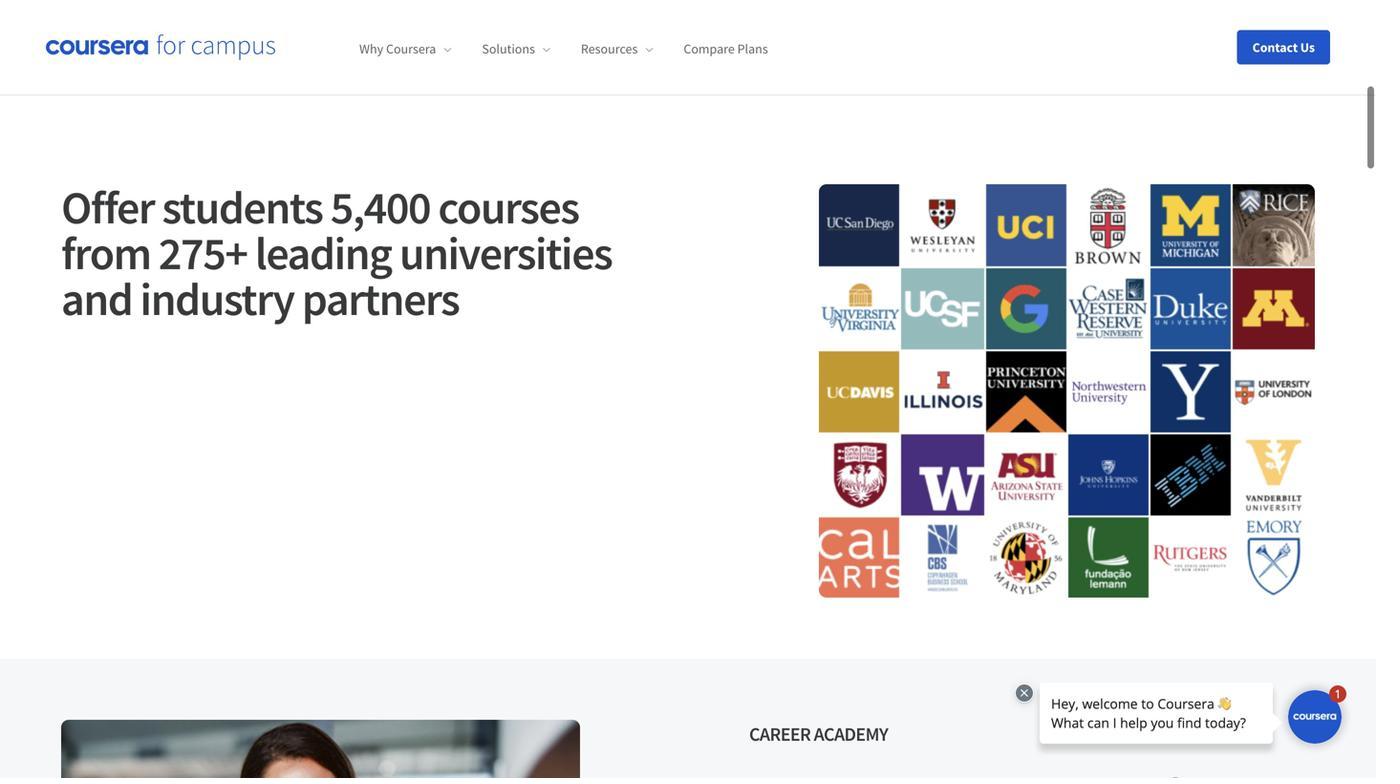 Task type: vqa. For each thing, say whether or not it's contained in the screenshot.
Coursera "image"
no



Task type: locate. For each thing, give the bounding box(es) containing it.
contact
[[1253, 39, 1298, 56]]

[ for 3
[[1283, 42, 1288, 60]]

1 [ from the left
[[447, 42, 451, 60]]

universities
[[399, 225, 612, 282]]

1 horizontal spatial [
[[1283, 42, 1288, 60]]

offer
[[61, 179, 154, 236]]

0 horizontal spatial [
[[447, 42, 451, 60]]

from
[[61, 225, 151, 282]]

solutions
[[482, 40, 535, 58]]

275+
[[158, 225, 247, 282]]

why coursera link
[[359, 40, 451, 58]]

[ 1
[[447, 42, 459, 60]]

3
[[1288, 42, 1295, 60]]

2 [ from the left
[[1283, 42, 1288, 60]]

courses
[[438, 179, 579, 236]]

career
[[749, 723, 811, 747]]

compare plans link
[[684, 40, 768, 58]]

[ for 1
[[447, 42, 451, 60]]

career academy
[[749, 723, 888, 747]]

5,400
[[330, 179, 430, 236]]

why
[[359, 40, 383, 58]]

why coursera
[[359, 40, 436, 58]]

compare
[[684, 40, 735, 58]]

1
[[451, 42, 459, 60]]

[
[[447, 42, 451, 60], [1283, 42, 1288, 60]]

contact us
[[1253, 39, 1315, 56]]



Task type: describe. For each thing, give the bounding box(es) containing it.
coursera for campus image
[[46, 34, 275, 60]]

coursera
[[386, 40, 436, 58]]

compare plans
[[684, 40, 768, 58]]

us
[[1300, 39, 1315, 56]]

students
[[162, 179, 323, 236]]

industry
[[140, 270, 294, 328]]

]
[[1295, 42, 1300, 60]]

offer students 5,400 courses from 275+ leading universities and industry partners
[[61, 179, 612, 328]]

resources
[[581, 40, 638, 58]]

partners
[[302, 270, 459, 328]]

[ 3 ]
[[1283, 42, 1300, 60]]

contact us button
[[1237, 30, 1330, 65]]

thirty logos from well known universities image
[[819, 184, 1315, 598]]

and
[[61, 270, 132, 328]]

academy
[[814, 723, 888, 747]]

plans
[[737, 40, 768, 58]]

leading
[[255, 225, 392, 282]]

resources link
[[581, 40, 653, 58]]

solutions link
[[482, 40, 550, 58]]



